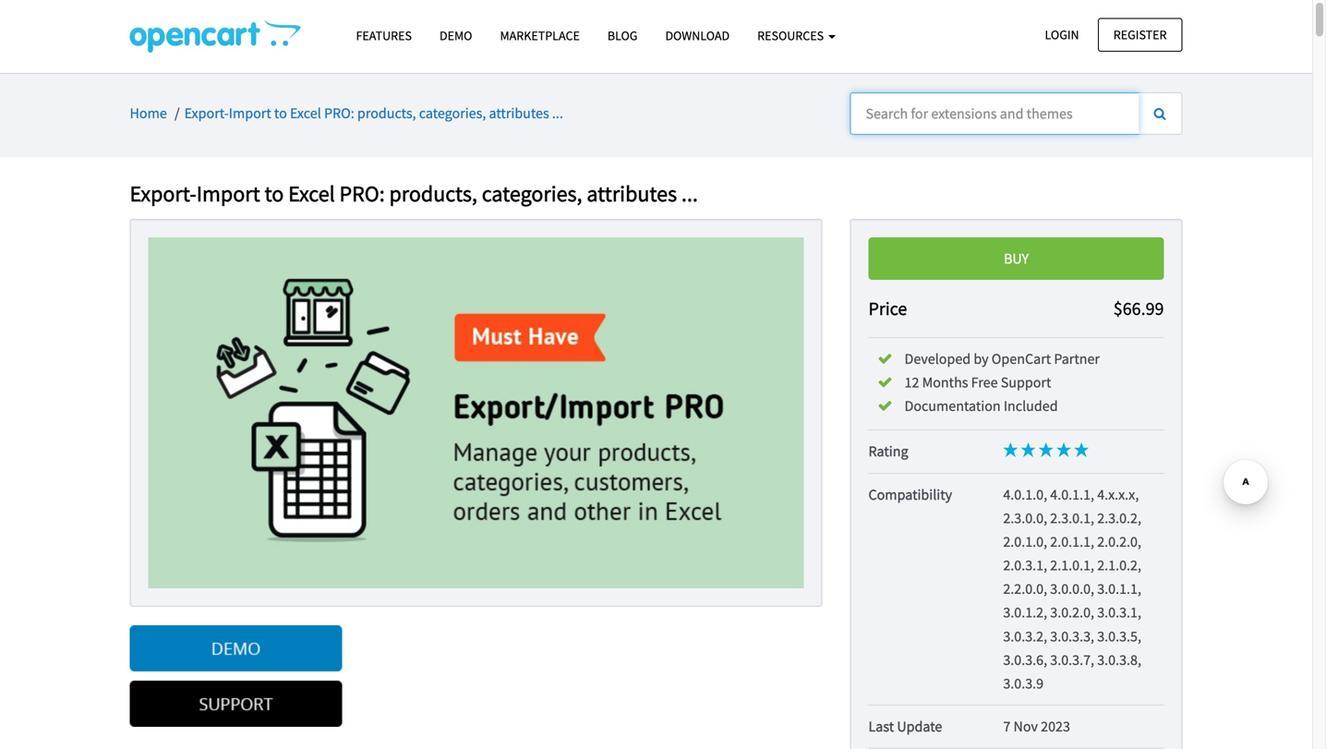 Task type: locate. For each thing, give the bounding box(es) containing it.
4.0.1.1,
[[1050, 485, 1095, 504]]

7
[[1003, 717, 1011, 736]]

3.0.2.0,
[[1050, 603, 1095, 622]]

star light image
[[1039, 443, 1054, 457], [1057, 443, 1071, 457]]

register
[[1114, 26, 1167, 43]]

pro: down "features" link
[[324, 104, 354, 122]]

home
[[130, 104, 167, 122]]

developed by opencart partner 12 months free support documentation included
[[905, 349, 1100, 415]]

export-import to excel pro: products, categories, attributes ... down export-import to excel pro: products, categories, attributes ... link
[[130, 180, 698, 207]]

0 vertical spatial export-
[[184, 104, 229, 122]]

0 vertical spatial pro:
[[324, 104, 354, 122]]

0 horizontal spatial star light image
[[1003, 443, 1018, 457]]

star light image
[[1003, 443, 1018, 457], [1021, 443, 1036, 457], [1074, 443, 1089, 457]]

0 vertical spatial attributes
[[489, 104, 549, 122]]

2.0.3.1,
[[1003, 556, 1047, 575]]

4.0.1.0, 4.0.1.1, 4.x.x.x, 2.3.0.0, 2.3.0.1, 2.3.0.2, 2.0.1.0, 2.0.1.1, 2.0.2.0, 2.0.3.1, 2.1.0.1, 2.1.0.2, 2.2.0.0, 3.0.0.0, 3.0.1.1, 3.0.1.2, 3.0.2.0, 3.0.3.1, 3.0.3.2, 3.0.3.3, 3.0.3.5, 3.0.3.6, 3.0.3.7, 3.0.3.8, 3.0.3.9
[[1003, 485, 1142, 693]]

star light image down included
[[1021, 443, 1036, 457]]

2 star light image from the left
[[1057, 443, 1071, 457]]

1 horizontal spatial attributes
[[587, 180, 677, 207]]

pro: down export-import to excel pro: products, categories, attributes ... link
[[339, 180, 385, 207]]

by
[[974, 349, 989, 368]]

Search for extensions and themes text field
[[850, 92, 1139, 135]]

0 vertical spatial ...
[[552, 104, 563, 122]]

1 vertical spatial to
[[265, 180, 284, 207]]

documentation
[[905, 397, 1001, 415]]

export-import to excel pro: products, categories, attributes ... down "features" link
[[184, 104, 563, 122]]

star light image up 4.0.1.1,
[[1057, 443, 1071, 457]]

1 vertical spatial export-import to excel pro: products, categories, attributes ...
[[130, 180, 698, 207]]

attributes
[[489, 104, 549, 122], [587, 180, 677, 207]]

0 horizontal spatial star light image
[[1039, 443, 1054, 457]]

categories,
[[419, 104, 486, 122], [482, 180, 582, 207]]

2.2.0.0,
[[1003, 580, 1047, 598]]

to
[[274, 104, 287, 122], [265, 180, 284, 207]]

export-import to excel pro: products, categories, attributes ... image
[[148, 237, 804, 588]]

export- right home
[[184, 104, 229, 122]]

star light image up 4.0.1.0,
[[1003, 443, 1018, 457]]

$66.99
[[1114, 297, 1164, 320]]

2.1.0.2,
[[1097, 556, 1142, 575]]

1 vertical spatial ...
[[682, 180, 698, 207]]

2 horizontal spatial star light image
[[1074, 443, 1089, 457]]

2.0.1.0,
[[1003, 532, 1047, 551]]

1 horizontal spatial star light image
[[1021, 443, 1036, 457]]

rating
[[869, 442, 908, 461]]

7 nov 2023
[[1003, 717, 1070, 736]]

excel
[[290, 104, 321, 122], [288, 180, 335, 207]]

products,
[[357, 104, 416, 122], [389, 180, 477, 207]]

nov
[[1014, 717, 1038, 736]]

3 star light image from the left
[[1074, 443, 1089, 457]]

register link
[[1098, 18, 1183, 52]]

import
[[229, 104, 271, 122], [196, 180, 260, 207]]

0 vertical spatial excel
[[290, 104, 321, 122]]

blog link
[[594, 19, 652, 52]]

free
[[971, 373, 998, 392]]

1 horizontal spatial star light image
[[1057, 443, 1071, 457]]

3.0.0.0,
[[1050, 580, 1095, 598]]

1 horizontal spatial ...
[[682, 180, 698, 207]]

...
[[552, 104, 563, 122], [682, 180, 698, 207]]

features
[[356, 27, 412, 44]]

update
[[897, 717, 942, 736]]

compatibility
[[869, 485, 952, 504]]

0 vertical spatial import
[[229, 104, 271, 122]]

4.0.1.0,
[[1003, 485, 1047, 504]]

1 vertical spatial categories,
[[482, 180, 582, 207]]

search image
[[1154, 107, 1166, 120]]

price
[[869, 297, 907, 320]]

2 star light image from the left
[[1021, 443, 1036, 457]]

pro:
[[324, 104, 354, 122], [339, 180, 385, 207]]

export- down home link in the top of the page
[[130, 180, 196, 207]]

star light image up 4.0.1.1,
[[1074, 443, 1089, 457]]

resources link
[[744, 19, 850, 52]]

opencart
[[992, 349, 1051, 368]]

3.0.3.1,
[[1097, 603, 1142, 622]]

developed
[[905, 349, 971, 368]]

export-
[[184, 104, 229, 122], [130, 180, 196, 207]]

3.0.1.1,
[[1097, 580, 1142, 598]]

star light image down included
[[1039, 443, 1054, 457]]

3.0.3.5,
[[1097, 627, 1142, 645]]

home link
[[130, 104, 167, 122]]

export-import to excel pro: products, categories, attributes ...
[[184, 104, 563, 122], [130, 180, 698, 207]]



Task type: describe. For each thing, give the bounding box(es) containing it.
0 vertical spatial to
[[274, 104, 287, 122]]

3.0.1.2,
[[1003, 603, 1047, 622]]

demo link
[[426, 19, 486, 52]]

0 vertical spatial products,
[[357, 104, 416, 122]]

0 vertical spatial export-import to excel pro: products, categories, attributes ...
[[184, 104, 563, 122]]

demo
[[440, 27, 472, 44]]

3.0.3.3,
[[1050, 627, 1095, 645]]

login link
[[1029, 18, 1095, 52]]

2.3.0.2,
[[1097, 509, 1142, 527]]

1 vertical spatial import
[[196, 180, 260, 207]]

1 vertical spatial pro:
[[339, 180, 385, 207]]

1 star light image from the left
[[1003, 443, 1018, 457]]

download link
[[652, 19, 744, 52]]

marketplace
[[500, 27, 580, 44]]

3.0.3.6,
[[1003, 651, 1047, 669]]

0 vertical spatial categories,
[[419, 104, 486, 122]]

included
[[1004, 397, 1058, 415]]

resources
[[758, 27, 827, 44]]

2.1.0.1,
[[1050, 556, 1095, 575]]

opencart - export-import to excel pro: products, categories, attributes ... image
[[130, 19, 301, 53]]

3.0.3.9
[[1003, 674, 1044, 693]]

1 star light image from the left
[[1039, 443, 1054, 457]]

months
[[922, 373, 968, 392]]

buy
[[1004, 249, 1029, 268]]

partner
[[1054, 349, 1100, 368]]

download
[[665, 27, 730, 44]]

3.0.3.7,
[[1050, 651, 1095, 669]]

1 vertical spatial excel
[[288, 180, 335, 207]]

4.x.x.x,
[[1097, 485, 1139, 504]]

2.0.1.1,
[[1050, 532, 1095, 551]]

support
[[1001, 373, 1051, 392]]

2.3.0.1,
[[1050, 509, 1095, 527]]

1 vertical spatial products,
[[389, 180, 477, 207]]

0 horizontal spatial ...
[[552, 104, 563, 122]]

2.3.0.0,
[[1003, 509, 1047, 527]]

last update
[[869, 717, 942, 736]]

blog
[[608, 27, 638, 44]]

3.0.3.2,
[[1003, 627, 1047, 645]]

1 vertical spatial attributes
[[587, 180, 677, 207]]

marketplace link
[[486, 19, 594, 52]]

features link
[[342, 19, 426, 52]]

2.0.2.0,
[[1097, 532, 1142, 551]]

1 vertical spatial export-
[[130, 180, 196, 207]]

login
[[1045, 26, 1079, 43]]

0 horizontal spatial attributes
[[489, 104, 549, 122]]

2023
[[1041, 717, 1070, 736]]

last
[[869, 717, 894, 736]]

export-import to excel pro: products, categories, attributes ... link
[[184, 104, 563, 122]]

3.0.3.8,
[[1097, 651, 1142, 669]]

buy button
[[869, 237, 1164, 280]]

12
[[905, 373, 919, 392]]



Task type: vqa. For each thing, say whether or not it's contained in the screenshot.
'4.0.1.0,'
yes



